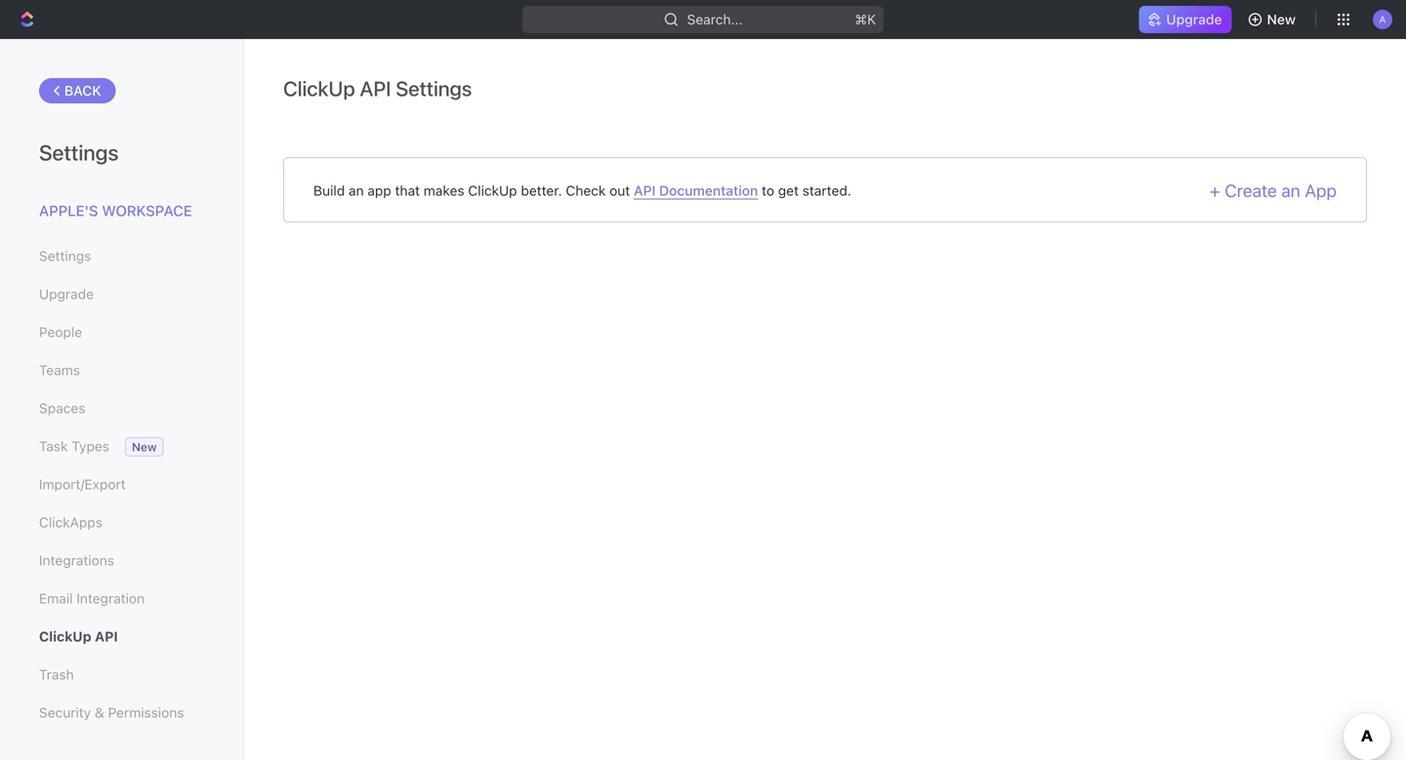 Task type: vqa. For each thing, say whether or not it's contained in the screenshot.
Settings link
yes



Task type: describe. For each thing, give the bounding box(es) containing it.
upgrade inside settings element
[[39, 286, 94, 302]]

clickup for clickup api
[[39, 629, 91, 645]]

email
[[39, 591, 73, 607]]

out
[[610, 183, 630, 199]]

email integration link
[[39, 583, 204, 616]]

spaces link
[[39, 392, 204, 425]]

types
[[72, 438, 109, 455]]

a
[[1379, 13, 1386, 25]]

task
[[39, 438, 68, 455]]

security & permissions
[[39, 705, 184, 721]]

security & permissions link
[[39, 697, 204, 730]]

email integration
[[39, 591, 145, 607]]

0 vertical spatial upgrade
[[1166, 11, 1222, 27]]

import/export
[[39, 477, 126, 493]]

build
[[313, 183, 345, 199]]

clickapps link
[[39, 506, 204, 540]]

clickup api
[[39, 629, 118, 645]]

people link
[[39, 316, 204, 349]]

documentation
[[659, 183, 758, 199]]

app
[[1305, 180, 1337, 201]]

0 horizontal spatial an
[[349, 183, 364, 199]]

started.
[[803, 183, 851, 199]]

better.
[[521, 183, 562, 199]]

spaces
[[39, 400, 85, 417]]

1 vertical spatial settings
[[39, 140, 119, 165]]

integrations
[[39, 553, 114, 569]]

permissions
[[108, 705, 184, 721]]

settings link
[[39, 240, 204, 273]]

back link
[[39, 78, 116, 104]]

create
[[1225, 180, 1277, 201]]

task types
[[39, 438, 109, 455]]

clickup for clickup api settings
[[283, 76, 355, 101]]

trash
[[39, 667, 74, 683]]

clickup api link
[[39, 621, 204, 654]]

teams link
[[39, 354, 204, 387]]



Task type: locate. For each thing, give the bounding box(es) containing it.
upgrade link down settings link
[[39, 278, 204, 311]]

1 vertical spatial upgrade
[[39, 286, 94, 302]]

0 horizontal spatial upgrade link
[[39, 278, 204, 311]]

that
[[395, 183, 420, 199]]

clickup api settings
[[283, 76, 472, 101]]

0 vertical spatial upgrade link
[[1139, 6, 1232, 33]]

0 vertical spatial settings
[[396, 76, 472, 101]]

new
[[1267, 11, 1296, 27], [132, 440, 157, 454]]

1 horizontal spatial an
[[1282, 180, 1301, 201]]

trash link
[[39, 659, 204, 692]]

search...
[[687, 11, 743, 27]]

2 vertical spatial settings
[[39, 248, 91, 264]]

+
[[1210, 180, 1220, 201]]

0 horizontal spatial clickup
[[39, 629, 91, 645]]

+ create an app
[[1210, 180, 1337, 201]]

integration
[[76, 591, 145, 607]]

upgrade link
[[1139, 6, 1232, 33], [39, 278, 204, 311]]

1 vertical spatial upgrade link
[[39, 278, 204, 311]]

clickup
[[283, 76, 355, 101], [468, 183, 517, 199], [39, 629, 91, 645]]

2 vertical spatial clickup
[[39, 629, 91, 645]]

settings element
[[0, 39, 244, 761]]

workspace
[[102, 202, 192, 219]]

1 horizontal spatial upgrade
[[1166, 11, 1222, 27]]

api inside settings element
[[95, 629, 118, 645]]

api documentation link
[[634, 183, 758, 200]]

new inside settings element
[[132, 440, 157, 454]]

import/export link
[[39, 468, 204, 501]]

0 vertical spatial clickup
[[283, 76, 355, 101]]

0 horizontal spatial api
[[95, 629, 118, 645]]

integrations link
[[39, 544, 204, 578]]

api for clickup api settings
[[360, 76, 391, 101]]

⌘k
[[855, 11, 876, 27]]

1 horizontal spatial upgrade link
[[1139, 6, 1232, 33]]

apple's
[[39, 202, 98, 219]]

0 vertical spatial api
[[360, 76, 391, 101]]

api
[[360, 76, 391, 101], [634, 183, 656, 199], [95, 629, 118, 645]]

0 horizontal spatial upgrade
[[39, 286, 94, 302]]

build an app that makes clickup better. check out api documentation to get started.
[[313, 183, 851, 199]]

an
[[1282, 180, 1301, 201], [349, 183, 364, 199]]

security
[[39, 705, 91, 721]]

2 horizontal spatial clickup
[[468, 183, 517, 199]]

clickup inside settings element
[[39, 629, 91, 645]]

settings
[[396, 76, 472, 101], [39, 140, 119, 165], [39, 248, 91, 264]]

check
[[566, 183, 606, 199]]

upgrade left new button
[[1166, 11, 1222, 27]]

1 vertical spatial new
[[132, 440, 157, 454]]

0 horizontal spatial new
[[132, 440, 157, 454]]

back
[[64, 83, 101, 99]]

api for clickup api
[[95, 629, 118, 645]]

&
[[95, 705, 104, 721]]

2 horizontal spatial api
[[634, 183, 656, 199]]

apple's workspace
[[39, 202, 192, 219]]

clickapps
[[39, 515, 103, 531]]

1 horizontal spatial clickup
[[283, 76, 355, 101]]

get
[[778, 183, 799, 199]]

makes
[[424, 183, 464, 199]]

people
[[39, 324, 82, 340]]

0 vertical spatial new
[[1267, 11, 1296, 27]]

upgrade link left new button
[[1139, 6, 1232, 33]]

1 vertical spatial clickup
[[468, 183, 517, 199]]

1 horizontal spatial api
[[360, 76, 391, 101]]

app
[[368, 183, 391, 199]]

1 vertical spatial api
[[634, 183, 656, 199]]

new button
[[1240, 4, 1308, 35]]

new inside new button
[[1267, 11, 1296, 27]]

a button
[[1367, 4, 1398, 35]]

teams
[[39, 362, 80, 378]]

upgrade
[[1166, 11, 1222, 27], [39, 286, 94, 302]]

1 horizontal spatial new
[[1267, 11, 1296, 27]]

upgrade up people
[[39, 286, 94, 302]]

to
[[762, 183, 774, 199]]

2 vertical spatial api
[[95, 629, 118, 645]]



